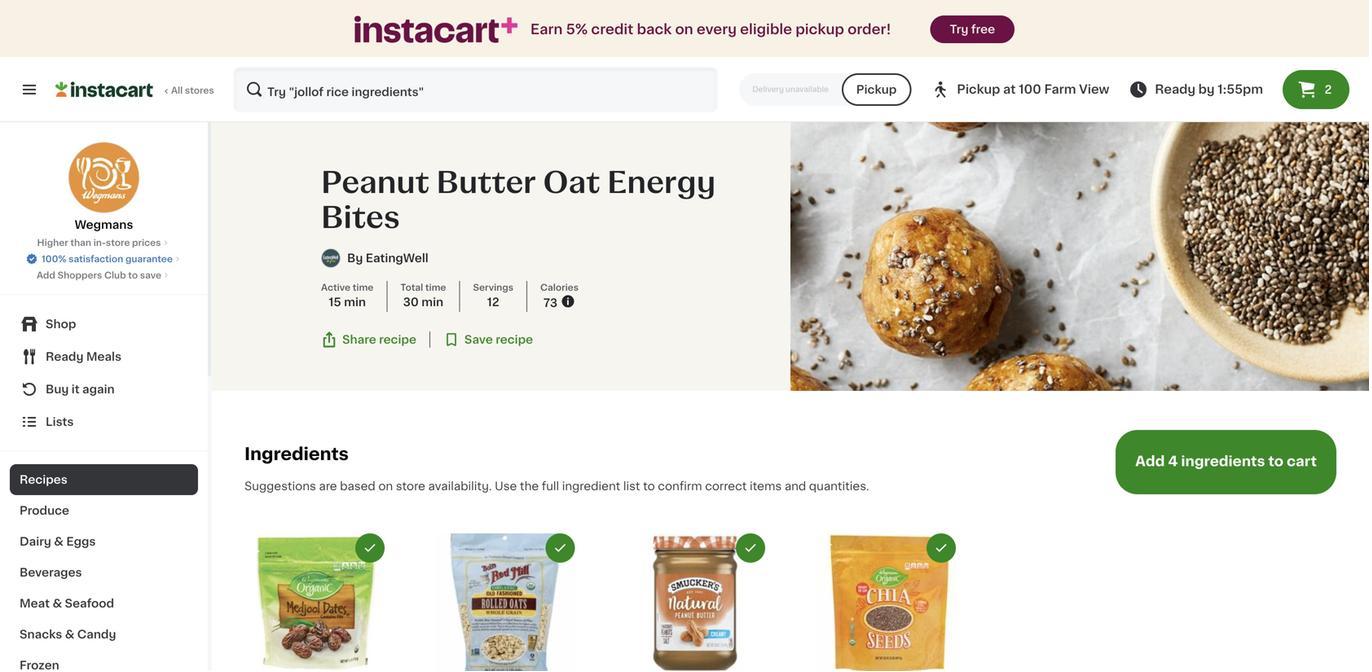 Task type: vqa. For each thing, say whether or not it's contained in the screenshot.
"in-"
yes



Task type: describe. For each thing, give the bounding box(es) containing it.
peanut butter oat energy bites image
[[791, 122, 1370, 391]]

bites
[[321, 203, 400, 232]]

dairy & eggs
[[20, 537, 96, 548]]

add for add shoppers club to save
[[37, 271, 55, 280]]

snacks & candy
[[20, 630, 116, 641]]

are
[[319, 481, 337, 492]]

1:55pm
[[1218, 84, 1264, 95]]

add 4 ingredients to cart button
[[1116, 431, 1337, 495]]

0 horizontal spatial store
[[106, 239, 130, 247]]

by
[[347, 253, 363, 264]]

dairy & eggs link
[[10, 527, 198, 558]]

based
[[340, 481, 376, 492]]

meat
[[20, 599, 50, 610]]

2 unselect item image from the left
[[744, 541, 759, 556]]

ready meals button
[[10, 341, 198, 373]]

shoppers
[[58, 271, 102, 280]]

eggs
[[66, 537, 96, 548]]

try
[[950, 24, 969, 35]]

12
[[487, 297, 500, 308]]

1 horizontal spatial to
[[644, 481, 655, 492]]

time for 15 min
[[353, 284, 374, 293]]

3 product group from the left
[[626, 534, 766, 672]]

share recipe
[[342, 334, 417, 346]]

save recipe
[[465, 334, 533, 346]]

recipe for save recipe
[[496, 334, 533, 346]]

higher
[[37, 239, 68, 247]]

ready for ready meals
[[46, 351, 84, 363]]

1 product group from the left
[[245, 534, 385, 672]]

availability.
[[429, 481, 492, 492]]

shop
[[46, 319, 76, 330]]

list
[[624, 481, 641, 492]]

3 unselect item image from the left
[[934, 541, 949, 556]]

oat
[[543, 168, 601, 197]]

30
[[403, 297, 419, 308]]

guarantee
[[126, 255, 173, 264]]

it
[[72, 384, 80, 395]]

candy
[[77, 630, 116, 641]]

min for 15 min
[[344, 297, 366, 308]]

view
[[1080, 84, 1110, 95]]

order!
[[848, 22, 892, 36]]

the
[[520, 481, 539, 492]]

ingredients
[[1182, 455, 1266, 469]]

instacart logo image
[[55, 80, 153, 99]]

beverages link
[[10, 558, 198, 589]]

shop link
[[10, 308, 198, 341]]

than
[[70, 239, 91, 247]]

active
[[321, 284, 351, 293]]

add shoppers club to save link
[[37, 269, 171, 282]]

try free
[[950, 24, 996, 35]]

eatingwell
[[366, 253, 429, 264]]

pickup at 100 farm view
[[958, 84, 1110, 95]]

wegmans
[[75, 219, 133, 231]]

dairy
[[20, 537, 51, 548]]

0 horizontal spatial on
[[379, 481, 393, 492]]

ready by 1:55pm link
[[1130, 80, 1264, 99]]

ingredients
[[245, 446, 349, 463]]

2
[[1325, 84, 1333, 95]]

quantities.
[[810, 481, 870, 492]]

butter
[[437, 168, 536, 197]]

73
[[544, 298, 558, 309]]

total time 30 min
[[401, 284, 446, 308]]

in-
[[94, 239, 106, 247]]

& for meat
[[53, 599, 62, 610]]

higher than in-store prices link
[[37, 236, 171, 250]]

peanut butter oat energy bites
[[321, 168, 716, 232]]

energy
[[608, 168, 716, 197]]

and
[[785, 481, 807, 492]]

wegmans logo image
[[68, 142, 140, 214]]

beverages
[[20, 568, 82, 579]]

express icon image
[[355, 16, 518, 43]]

buy it again link
[[10, 373, 198, 406]]

100% satisfaction guarantee
[[42, 255, 173, 264]]

meat & seafood link
[[10, 589, 198, 620]]

add for add 4 ingredients to cart
[[1136, 455, 1166, 469]]

ready for ready by 1:55pm
[[1156, 84, 1196, 95]]

lists link
[[10, 406, 198, 439]]

100
[[1019, 84, 1042, 95]]

confirm
[[658, 481, 703, 492]]

0 vertical spatial on
[[676, 22, 694, 36]]

buy it again
[[46, 384, 115, 395]]

1 unselect item image from the left
[[363, 541, 378, 556]]

ready by 1:55pm
[[1156, 84, 1264, 95]]

2 product group from the left
[[435, 534, 575, 672]]

2 button
[[1284, 70, 1350, 109]]

pickup button
[[842, 73, 912, 106]]



Task type: locate. For each thing, give the bounding box(es) containing it.
1 vertical spatial ready
[[46, 351, 84, 363]]

cart
[[1288, 455, 1318, 469]]

2 time from the left
[[426, 284, 446, 293]]

1 vertical spatial on
[[379, 481, 393, 492]]

time right active
[[353, 284, 374, 293]]

0 vertical spatial to
[[128, 271, 138, 280]]

recipe right save
[[496, 334, 533, 346]]

1 recipe from the left
[[379, 334, 417, 346]]

1 horizontal spatial unselect item image
[[744, 541, 759, 556]]

pickup inside button
[[857, 84, 897, 95]]

add inside button
[[1136, 455, 1166, 469]]

service type group
[[740, 73, 912, 106]]

every
[[697, 22, 737, 36]]

share
[[342, 334, 376, 346]]

& right meat
[[53, 599, 62, 610]]

1 vertical spatial add
[[1136, 455, 1166, 469]]

recipe right share at the left of page
[[379, 334, 417, 346]]

on right back
[[676, 22, 694, 36]]

suggestions
[[245, 481, 316, 492]]

& for snacks
[[65, 630, 75, 641]]

2 min from the left
[[422, 297, 444, 308]]

wegmans link
[[68, 142, 140, 233]]

higher than in-store prices
[[37, 239, 161, 247]]

to
[[128, 271, 138, 280], [1269, 455, 1284, 469], [644, 481, 655, 492]]

time
[[353, 284, 374, 293], [426, 284, 446, 293]]

1 horizontal spatial store
[[396, 481, 426, 492]]

ready left by
[[1156, 84, 1196, 95]]

full
[[542, 481, 560, 492]]

time inside active time 15 min
[[353, 284, 374, 293]]

store
[[106, 239, 130, 247], [396, 481, 426, 492]]

credit
[[592, 22, 634, 36]]

time right total
[[426, 284, 446, 293]]

recipe inside button
[[379, 334, 417, 346]]

all stores
[[171, 86, 214, 95]]

ready inside popup button
[[46, 351, 84, 363]]

suggestions are based on store availability. use the full ingredient list to confirm correct items and quantities.
[[245, 481, 870, 492]]

to for ingredients
[[1269, 455, 1284, 469]]

to left cart
[[1269, 455, 1284, 469]]

add shoppers club to save
[[37, 271, 162, 280]]

to left save
[[128, 271, 138, 280]]

seafood
[[65, 599, 114, 610]]

prices
[[132, 239, 161, 247]]

2 horizontal spatial to
[[1269, 455, 1284, 469]]

earn
[[531, 22, 563, 36]]

1 time from the left
[[353, 284, 374, 293]]

2 vertical spatial &
[[65, 630, 75, 641]]

free
[[972, 24, 996, 35]]

ready meals
[[46, 351, 122, 363]]

0 horizontal spatial min
[[344, 297, 366, 308]]

pickup down order!
[[857, 84, 897, 95]]

1 horizontal spatial pickup
[[958, 84, 1001, 95]]

min
[[344, 297, 366, 308], [422, 297, 444, 308]]

1 min from the left
[[344, 297, 366, 308]]

servings 12
[[473, 284, 514, 308]]

2 vertical spatial to
[[644, 481, 655, 492]]

0 horizontal spatial add
[[37, 271, 55, 280]]

pickup for pickup at 100 farm view
[[958, 84, 1001, 95]]

1 horizontal spatial ready
[[1156, 84, 1196, 95]]

0 vertical spatial store
[[106, 239, 130, 247]]

product group
[[245, 534, 385, 672], [435, 534, 575, 672], [626, 534, 766, 672], [816, 534, 956, 672]]

& for dairy
[[54, 537, 64, 548]]

to inside button
[[1269, 455, 1284, 469]]

time for 30 min
[[426, 284, 446, 293]]

club
[[104, 271, 126, 280]]

pickup at 100 farm view button
[[931, 67, 1110, 113]]

Search field
[[235, 68, 717, 111]]

back
[[637, 22, 672, 36]]

total
[[401, 284, 423, 293]]

1 horizontal spatial min
[[422, 297, 444, 308]]

meals
[[86, 351, 122, 363]]

ready down shop
[[46, 351, 84, 363]]

servings
[[473, 284, 514, 293]]

0 horizontal spatial to
[[128, 271, 138, 280]]

& left the candy
[[65, 630, 75, 641]]

min right 15
[[344, 297, 366, 308]]

pickup inside popup button
[[958, 84, 1001, 95]]

add left 4
[[1136, 455, 1166, 469]]

on
[[676, 22, 694, 36], [379, 481, 393, 492]]

pickup
[[796, 22, 845, 36]]

0 horizontal spatial time
[[353, 284, 374, 293]]

1 horizontal spatial add
[[1136, 455, 1166, 469]]

use
[[495, 481, 517, 492]]

15
[[329, 297, 341, 308]]

min inside active time 15 min
[[344, 297, 366, 308]]

recipe inside "button"
[[496, 334, 533, 346]]

pickup left at
[[958, 84, 1001, 95]]

min right 30
[[422, 297, 444, 308]]

unselect item image
[[363, 541, 378, 556], [744, 541, 759, 556], [934, 541, 949, 556]]

earn 5% credit back on every eligible pickup order!
[[531, 22, 892, 36]]

1 vertical spatial to
[[1269, 455, 1284, 469]]

0 horizontal spatial recipe
[[379, 334, 417, 346]]

all stores link
[[55, 67, 215, 113]]

meat & seafood
[[20, 599, 114, 610]]

ready
[[1156, 84, 1196, 95], [46, 351, 84, 363]]

0 vertical spatial ready
[[1156, 84, 1196, 95]]

snacks
[[20, 630, 62, 641]]

at
[[1004, 84, 1016, 95]]

add 4 ingredients to cart
[[1136, 455, 1318, 469]]

store up 100% satisfaction guarantee
[[106, 239, 130, 247]]

min for 30 min
[[422, 297, 444, 308]]

active time 15 min
[[321, 284, 374, 308]]

0 horizontal spatial ready
[[46, 351, 84, 363]]

eligible
[[741, 22, 793, 36]]

min inside "total time 30 min"
[[422, 297, 444, 308]]

1 horizontal spatial time
[[426, 284, 446, 293]]

1 horizontal spatial recipe
[[496, 334, 533, 346]]

stores
[[185, 86, 214, 95]]

calories
[[541, 284, 579, 293]]

again
[[82, 384, 115, 395]]

pickup for pickup
[[857, 84, 897, 95]]

100%
[[42, 255, 66, 264]]

4 product group from the left
[[816, 534, 956, 672]]

1 vertical spatial &
[[53, 599, 62, 610]]

2 recipe from the left
[[496, 334, 533, 346]]

add down 100%
[[37, 271, 55, 280]]

satisfaction
[[69, 255, 123, 264]]

produce link
[[10, 496, 198, 527]]

0 vertical spatial add
[[37, 271, 55, 280]]

lists
[[46, 417, 74, 428]]

1 vertical spatial store
[[396, 481, 426, 492]]

on right based on the bottom
[[379, 481, 393, 492]]

& left eggs
[[54, 537, 64, 548]]

time inside "total time 30 min"
[[426, 284, 446, 293]]

unselect item image
[[553, 541, 568, 556]]

save
[[140, 271, 162, 280]]

save
[[465, 334, 493, 346]]

0 horizontal spatial unselect item image
[[363, 541, 378, 556]]

recipes
[[20, 475, 67, 486]]

2 horizontal spatial unselect item image
[[934, 541, 949, 556]]

to right list
[[644, 481, 655, 492]]

to for club
[[128, 271, 138, 280]]

farm
[[1045, 84, 1077, 95]]

pickup
[[958, 84, 1001, 95], [857, 84, 897, 95]]

1 horizontal spatial on
[[676, 22, 694, 36]]

peanut
[[321, 168, 430, 197]]

0 vertical spatial &
[[54, 537, 64, 548]]

items
[[750, 481, 782, 492]]

save recipe button
[[444, 332, 533, 348]]

store left availability.
[[396, 481, 426, 492]]

snacks & candy link
[[10, 620, 198, 651]]

&
[[54, 537, 64, 548], [53, 599, 62, 610], [65, 630, 75, 641]]

5%
[[566, 22, 588, 36]]

100% satisfaction guarantee button
[[25, 250, 183, 266]]

recipe for share recipe
[[379, 334, 417, 346]]

None search field
[[233, 67, 719, 113]]

recipe
[[379, 334, 417, 346], [496, 334, 533, 346]]

4
[[1169, 455, 1179, 469]]

correct
[[706, 481, 747, 492]]

recipes link
[[10, 465, 198, 496]]

produce
[[20, 506, 69, 517]]

ingredient
[[562, 481, 621, 492]]

ready meals link
[[10, 341, 198, 373]]

0 horizontal spatial pickup
[[857, 84, 897, 95]]



